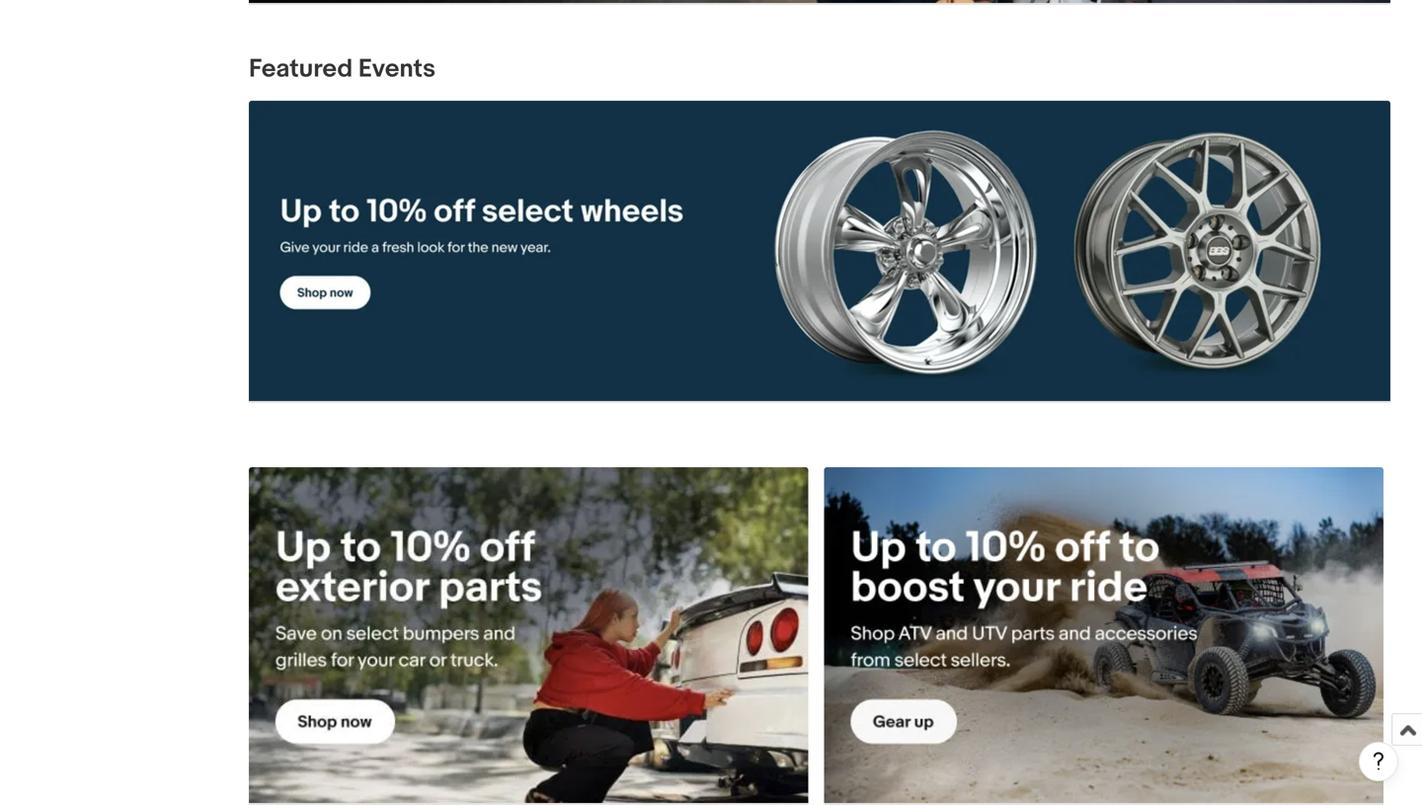 Task type: locate. For each thing, give the bounding box(es) containing it.
help, opens dialogs image
[[1370, 751, 1389, 771]]

None text field
[[249, 0, 1391, 4]]

None text field
[[249, 101, 1391, 402], [249, 468, 809, 804], [825, 468, 1384, 804]]

none text field up to 10% off atv and utv parts and accessories
[[825, 468, 1384, 804]]

up to 10% off atv and utv parts and accessories image
[[825, 468, 1384, 803]]

none text field up to 10% off exterior parts
[[249, 468, 809, 804]]

add tire installation to your order image
[[249, 0, 1391, 3]]

up to 10% off exterior parts image
[[249, 468, 809, 803]]



Task type: describe. For each thing, give the bounding box(es) containing it.
featured events
[[249, 54, 436, 85]]

featured
[[249, 54, 353, 85]]

events
[[359, 54, 436, 85]]

up to 10% off select wheels image
[[249, 101, 1391, 401]]

none text field up to 10% off select wheels
[[249, 101, 1391, 402]]



Task type: vqa. For each thing, say whether or not it's contained in the screenshot.
Up to 10% off exterior parts text field
yes



